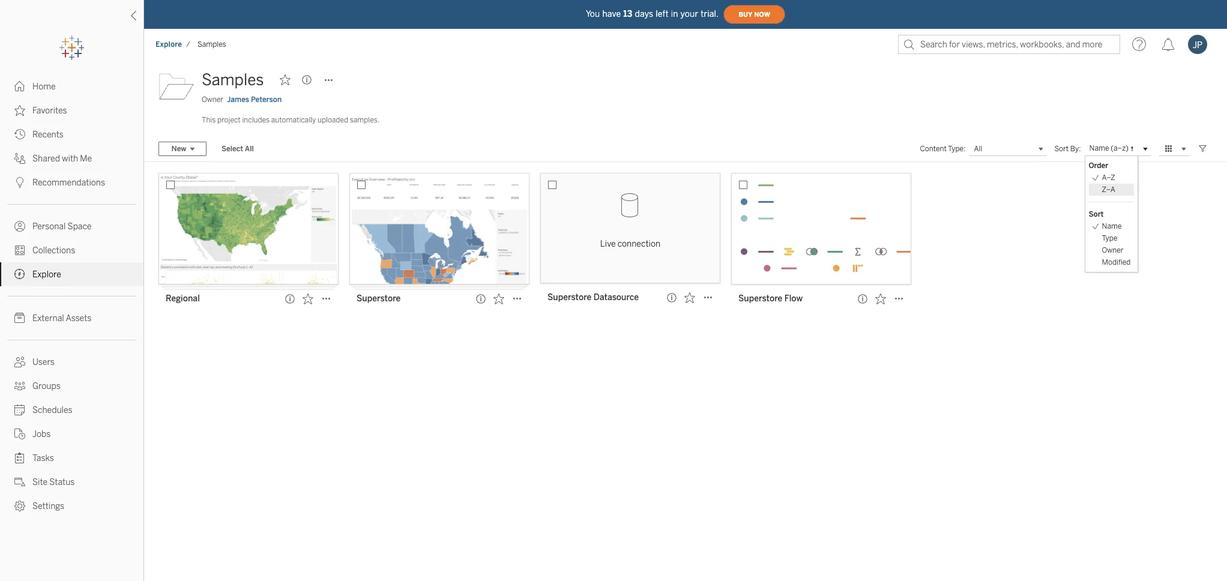Task type: describe. For each thing, give the bounding box(es) containing it.
explore for explore
[[32, 270, 61, 280]]

live connection
[[600, 239, 660, 249]]

a–z
[[1102, 173, 1115, 182]]

content
[[920, 145, 947, 153]]

sort for sort by:
[[1055, 145, 1069, 153]]

this project includes automatically uploaded samples.
[[202, 116, 379, 124]]

by text only_f5he34f image for groups
[[14, 381, 25, 391]]

navigation panel element
[[0, 36, 143, 518]]

home link
[[0, 74, 143, 98]]

personal space link
[[0, 214, 143, 238]]

status
[[49, 477, 75, 487]]

shared with me
[[32, 154, 92, 164]]

13
[[623, 9, 632, 19]]

superstore datasource
[[548, 292, 639, 303]]

now
[[754, 11, 770, 18]]

z–a checkbox item
[[1089, 184, 1134, 196]]

personal space
[[32, 222, 91, 232]]

shared
[[32, 154, 60, 164]]

buy
[[739, 11, 752, 18]]

select
[[222, 145, 243, 153]]

by text only_f5he34f image for jobs
[[14, 429, 25, 439]]

connection
[[618, 239, 660, 249]]

owner james peterson
[[202, 95, 282, 104]]

Search for views, metrics, workbooks, and more text field
[[898, 35, 1120, 54]]

live
[[600, 239, 616, 249]]

by:
[[1070, 145, 1081, 153]]

superstore for superstore flow
[[738, 294, 782, 304]]

trial.
[[701, 9, 719, 19]]

by text only_f5he34f image for external assets
[[14, 313, 25, 324]]

by text only_f5he34f image for recents
[[14, 129, 25, 140]]

recents link
[[0, 122, 143, 146]]

all button
[[969, 142, 1047, 156]]

collections link
[[0, 238, 143, 262]]

schedules link
[[0, 398, 143, 422]]

you have 13 days left in your trial.
[[586, 9, 719, 19]]

menu containing order
[[1085, 156, 1138, 272]]

content type:
[[920, 145, 966, 153]]

sort for sort
[[1089, 210, 1104, 219]]

tasks link
[[0, 446, 143, 470]]

external assets
[[32, 313, 91, 324]]

jobs link
[[0, 422, 143, 446]]

0 vertical spatial samples
[[198, 40, 226, 49]]

name for name
[[1102, 222, 1122, 231]]

owner inside type owner modified
[[1102, 246, 1124, 255]]

left
[[656, 9, 669, 19]]

by text only_f5he34f image for users
[[14, 357, 25, 367]]

explore for explore /
[[155, 40, 182, 49]]

1 vertical spatial samples
[[202, 70, 264, 89]]

by text only_f5he34f image for explore
[[14, 269, 25, 280]]

by text only_f5he34f image for settings
[[14, 501, 25, 512]]

assets
[[66, 313, 91, 324]]

regional
[[166, 294, 200, 304]]

space
[[68, 222, 91, 232]]

type owner modified
[[1102, 234, 1131, 267]]

new button
[[158, 142, 207, 156]]

recommendations
[[32, 178, 105, 188]]

by text only_f5he34f image for favorites
[[14, 105, 25, 116]]

superstore flow
[[738, 294, 803, 304]]

name for name (a–z)
[[1089, 144, 1109, 153]]

by text only_f5he34f image for shared with me
[[14, 153, 25, 164]]

personal
[[32, 222, 66, 232]]



Task type: locate. For each thing, give the bounding box(es) containing it.
order group
[[1089, 160, 1134, 196]]

modified
[[1102, 258, 1131, 267]]

name up type
[[1102, 222, 1122, 231]]

by text only_f5he34f image for tasks
[[14, 453, 25, 463]]

by text only_f5he34f image inside the settings link
[[14, 501, 25, 512]]

james peterson link
[[227, 94, 282, 105]]

includes
[[242, 116, 270, 124]]

z–a
[[1102, 185, 1115, 194]]

by text only_f5he34f image inside shared with me link
[[14, 153, 25, 164]]

grid view image
[[1164, 143, 1174, 154]]

project
[[217, 116, 241, 124]]

by text only_f5he34f image inside the groups link
[[14, 381, 25, 391]]

sort by:
[[1055, 145, 1081, 153]]

by text only_f5he34f image for collections
[[14, 245, 25, 256]]

by text only_f5he34f image inside explore link
[[14, 269, 25, 280]]

recommendations link
[[0, 171, 143, 195]]

have
[[602, 9, 621, 19]]

tasks
[[32, 453, 54, 463]]

by text only_f5he34f image left settings
[[14, 501, 25, 512]]

name (a–z)
[[1089, 144, 1129, 153]]

external
[[32, 313, 64, 324]]

name (a–z) button
[[1085, 142, 1152, 156]]

samples
[[198, 40, 226, 49], [202, 70, 264, 89]]

owner down type
[[1102, 246, 1124, 255]]

superstore for superstore
[[357, 294, 401, 304]]

explore down "collections"
[[32, 270, 61, 280]]

shared with me link
[[0, 146, 143, 171]]

name inside sort group
[[1102, 222, 1122, 231]]

sort
[[1055, 145, 1069, 153], [1089, 210, 1104, 219]]

new
[[171, 145, 186, 153]]

0 horizontal spatial explore
[[32, 270, 61, 280]]

owner
[[202, 95, 223, 104], [1102, 246, 1124, 255]]

by text only_f5he34f image left home
[[14, 81, 25, 92]]

4 by text only_f5he34f image from the top
[[14, 177, 25, 188]]

3 by text only_f5he34f image from the top
[[14, 129, 25, 140]]

3 by text only_f5he34f image from the top
[[14, 269, 25, 280]]

by text only_f5he34f image inside tasks link
[[14, 453, 25, 463]]

all inside popup button
[[974, 145, 982, 153]]

favorites link
[[0, 98, 143, 122]]

0 horizontal spatial sort
[[1055, 145, 1069, 153]]

by text only_f5he34f image left "personal"
[[14, 221, 25, 232]]

name up 'order'
[[1089, 144, 1109, 153]]

1 vertical spatial owner
[[1102, 246, 1124, 255]]

sort down the z–a
[[1089, 210, 1104, 219]]

4 by text only_f5he34f image from the top
[[14, 313, 25, 324]]

0 vertical spatial explore link
[[155, 40, 183, 49]]

2 horizontal spatial superstore
[[738, 294, 782, 304]]

uploaded
[[318, 116, 348, 124]]

by text only_f5he34f image left the recents
[[14, 129, 25, 140]]

sort group
[[1089, 208, 1134, 268]]

your
[[681, 9, 698, 19]]

by text only_f5he34f image left 'groups'
[[14, 381, 25, 391]]

9 by text only_f5he34f image from the top
[[14, 477, 25, 487]]

0 horizontal spatial all
[[245, 145, 254, 153]]

all inside button
[[245, 145, 254, 153]]

buy now
[[739, 11, 770, 18]]

/
[[186, 40, 190, 49]]

jobs
[[32, 429, 51, 439]]

favorites
[[32, 106, 67, 116]]

explore link left / on the top of the page
[[155, 40, 183, 49]]

buy now button
[[724, 5, 785, 24]]

explore left / on the top of the page
[[155, 40, 182, 49]]

by text only_f5he34f image inside site status link
[[14, 477, 25, 487]]

by text only_f5he34f image for recommendations
[[14, 177, 25, 188]]

james
[[227, 95, 249, 104]]

1 vertical spatial name
[[1102, 222, 1122, 231]]

6 by text only_f5he34f image from the top
[[14, 405, 25, 415]]

site
[[32, 477, 47, 487]]

all
[[245, 145, 254, 153], [974, 145, 982, 153]]

by text only_f5he34f image for site status
[[14, 477, 25, 487]]

days
[[635, 9, 653, 19]]

settings
[[32, 501, 64, 512]]

name inside dropdown button
[[1089, 144, 1109, 153]]

1 all from the left
[[245, 145, 254, 153]]

7 by text only_f5he34f image from the top
[[14, 429, 25, 439]]

name
[[1089, 144, 1109, 153], [1102, 222, 1122, 231]]

2 by text only_f5he34f image from the top
[[14, 105, 25, 116]]

external assets link
[[0, 306, 143, 330]]

you
[[586, 9, 600, 19]]

1 vertical spatial explore
[[32, 270, 61, 280]]

this
[[202, 116, 216, 124]]

7 by text only_f5he34f image from the top
[[14, 501, 25, 512]]

by text only_f5he34f image inside schedules link
[[14, 405, 25, 415]]

recents
[[32, 130, 64, 140]]

by text only_f5he34f image inside 'favorites' link
[[14, 105, 25, 116]]

home
[[32, 82, 56, 92]]

in
[[671, 9, 678, 19]]

5 by text only_f5he34f image from the top
[[14, 221, 25, 232]]

6 by text only_f5he34f image from the top
[[14, 381, 25, 391]]

(a–z)
[[1111, 144, 1129, 153]]

by text only_f5he34f image inside jobs link
[[14, 429, 25, 439]]

datasource
[[594, 292, 639, 303]]

peterson
[[251, 95, 282, 104]]

by text only_f5he34f image for schedules
[[14, 405, 25, 415]]

explore /
[[155, 40, 190, 49]]

0 horizontal spatial explore link
[[0, 262, 143, 286]]

type:
[[948, 145, 966, 153]]

users
[[32, 357, 55, 367]]

0 horizontal spatial owner
[[202, 95, 223, 104]]

by text only_f5he34f image
[[14, 153, 25, 164], [14, 245, 25, 256], [14, 269, 25, 280], [14, 313, 25, 324], [14, 357, 25, 367], [14, 405, 25, 415], [14, 429, 25, 439], [14, 453, 25, 463], [14, 477, 25, 487]]

site status
[[32, 477, 75, 487]]

samples right / on the top of the page
[[198, 40, 226, 49]]

samples element
[[194, 40, 230, 49]]

explore link
[[155, 40, 183, 49], [0, 262, 143, 286]]

1 by text only_f5he34f image from the top
[[14, 81, 25, 92]]

main navigation. press the up and down arrow keys to access links. element
[[0, 74, 143, 518]]

by text only_f5he34f image inside 'home' 'link'
[[14, 81, 25, 92]]

0 vertical spatial sort
[[1055, 145, 1069, 153]]

by text only_f5he34f image inside collections link
[[14, 245, 25, 256]]

sort left by:
[[1055, 145, 1069, 153]]

samples up james
[[202, 70, 264, 89]]

1 horizontal spatial all
[[974, 145, 982, 153]]

schedules
[[32, 405, 72, 415]]

superstore for superstore datasource
[[548, 292, 592, 303]]

all right type:
[[974, 145, 982, 153]]

with
[[62, 154, 78, 164]]

select all
[[222, 145, 254, 153]]

project image
[[158, 68, 195, 104]]

8 by text only_f5he34f image from the top
[[14, 453, 25, 463]]

select all button
[[214, 142, 262, 156]]

1 horizontal spatial superstore
[[548, 292, 592, 303]]

by text only_f5he34f image for personal space
[[14, 221, 25, 232]]

1 by text only_f5he34f image from the top
[[14, 153, 25, 164]]

groups link
[[0, 374, 143, 398]]

by text only_f5he34f image inside users link
[[14, 357, 25, 367]]

1 horizontal spatial owner
[[1102, 246, 1124, 255]]

explore link down "collections"
[[0, 262, 143, 286]]

by text only_f5he34f image for home
[[14, 81, 25, 92]]

by text only_f5he34f image left favorites
[[14, 105, 25, 116]]

2 all from the left
[[974, 145, 982, 153]]

0 horizontal spatial superstore
[[357, 294, 401, 304]]

collections
[[32, 246, 75, 256]]

1 horizontal spatial explore link
[[155, 40, 183, 49]]

by text only_f5he34f image left recommendations on the top of the page
[[14, 177, 25, 188]]

me
[[80, 154, 92, 164]]

1 horizontal spatial explore
[[155, 40, 182, 49]]

1 vertical spatial sort
[[1089, 210, 1104, 219]]

1 horizontal spatial sort
[[1089, 210, 1104, 219]]

by text only_f5he34f image inside personal space link
[[14, 221, 25, 232]]

users link
[[0, 350, 143, 374]]

type
[[1102, 234, 1118, 243]]

menu
[[1085, 156, 1138, 272]]

2 by text only_f5he34f image from the top
[[14, 245, 25, 256]]

settings link
[[0, 494, 143, 518]]

1 vertical spatial explore link
[[0, 262, 143, 286]]

owner up the this
[[202, 95, 223, 104]]

site status link
[[0, 470, 143, 494]]

5 by text only_f5he34f image from the top
[[14, 357, 25, 367]]

sort inside group
[[1089, 210, 1104, 219]]

0 vertical spatial owner
[[202, 95, 223, 104]]

all right select at the left of the page
[[245, 145, 254, 153]]

by text only_f5he34f image inside "external assets" link
[[14, 313, 25, 324]]

by text only_f5he34f image
[[14, 81, 25, 92], [14, 105, 25, 116], [14, 129, 25, 140], [14, 177, 25, 188], [14, 221, 25, 232], [14, 381, 25, 391], [14, 501, 25, 512]]

by text only_f5he34f image inside recents link
[[14, 129, 25, 140]]

superstore
[[548, 292, 592, 303], [357, 294, 401, 304], [738, 294, 782, 304]]

explore inside main navigation. press the up and down arrow keys to access links. element
[[32, 270, 61, 280]]

samples.
[[350, 116, 379, 124]]

groups
[[32, 381, 60, 391]]

by text only_f5he34f image inside recommendations link
[[14, 177, 25, 188]]

0 vertical spatial name
[[1089, 144, 1109, 153]]

order
[[1089, 161, 1108, 170]]

automatically
[[271, 116, 316, 124]]

explore
[[155, 40, 182, 49], [32, 270, 61, 280]]

0 vertical spatial explore
[[155, 40, 182, 49]]

flow
[[784, 294, 803, 304]]



Task type: vqa. For each thing, say whether or not it's contained in the screenshot.
Clear's 'ALL'
no



